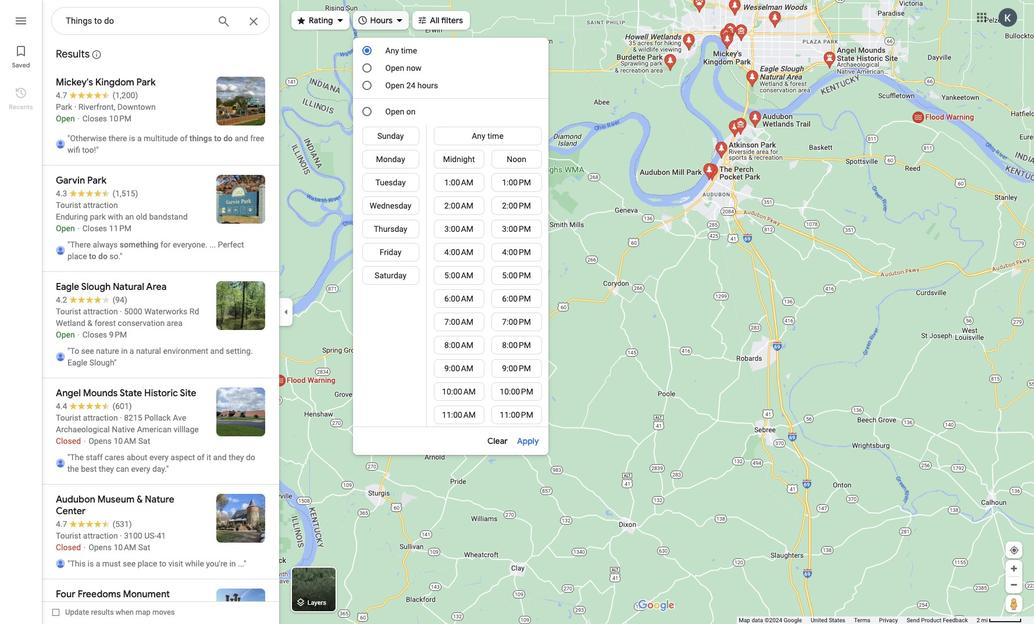 Task type: vqa. For each thing, say whether or not it's contained in the screenshot.
option
no



Task type: describe. For each thing, give the bounding box(es) containing it.
2:00 PM radio
[[499, 200, 534, 212]]

Open now radio
[[362, 63, 371, 73]]

3:00 AM radio
[[441, 223, 477, 235]]

map
[[136, 608, 151, 617]]

filters
[[441, 15, 463, 26]]

9:00 PM radio
[[499, 363, 534, 375]]

noon
[[507, 155, 526, 164]]

 button
[[210, 8, 238, 39]]

5:00 am
[[444, 271, 474, 280]]

clear
[[488, 436, 508, 447]]

10:00 PM radio
[[499, 386, 534, 398]]

Monday radio
[[370, 154, 412, 165]]

9:00 pm
[[502, 364, 531, 373]]

results
[[56, 48, 90, 61]]

open for open on
[[385, 107, 404, 116]]

7:00 PM radio
[[499, 316, 534, 328]]

2:00 am
[[444, 201, 474, 211]]

google account: kendall parks  
(kendallparks02@gmail.com) image
[[999, 8, 1017, 27]]

Wednesday radio
[[370, 200, 412, 212]]

5:00 PM radio
[[499, 270, 534, 282]]

2:00 AM radio
[[441, 200, 477, 212]]

Thursday radio
[[370, 223, 412, 235]]

list containing saved
[[0, 0, 42, 625]]

results
[[91, 608, 114, 617]]

map data ©2024 google
[[739, 618, 802, 624]]

24
[[406, 81, 416, 90]]

6:00 am
[[444, 294, 474, 304]]

time inside radio
[[488, 131, 504, 141]]

11:00 PM radio
[[499, 410, 534, 421]]

1:00 am
[[444, 178, 474, 187]]

zoom in image
[[1010, 565, 1019, 574]]

3:00 PM radio
[[499, 223, 534, 235]]

0 vertical spatial any
[[385, 46, 399, 55]]

map
[[739, 618, 750, 624]]

 hours
[[358, 14, 393, 26]]

4:00 pm
[[502, 248, 531, 257]]

Noon radio
[[499, 154, 534, 165]]

all
[[430, 15, 439, 26]]

hours
[[418, 81, 438, 90]]

recents button
[[0, 81, 42, 114]]

6:00 AM radio
[[441, 293, 477, 305]]

send product feedback button
[[907, 617, 968, 625]]

open 24 hours
[[385, 81, 438, 90]]

1:00 pm
[[502, 178, 531, 187]]

menu image
[[14, 14, 28, 28]]

privacy
[[879, 618, 898, 624]]

Things to do field
[[51, 7, 270, 39]]

menu inside google maps element
[[353, 42, 549, 428]]

united states button
[[811, 617, 846, 625]]

Any time radio
[[441, 130, 534, 142]]

Friday radio
[[370, 247, 412, 258]]

Update results when map moves checkbox
[[52, 606, 175, 620]]

5:00 AM radio
[[441, 270, 477, 282]]

Open on radio
[[362, 107, 371, 116]]

sunday
[[377, 131, 404, 141]]

11:00 pm
[[500, 411, 533, 420]]

4:00 PM radio
[[499, 247, 534, 258]]

terms
[[854, 618, 871, 624]]

open on
[[385, 107, 416, 116]]

apply button
[[517, 435, 539, 449]]

saved button
[[0, 40, 42, 72]]

collapse side panel image
[[280, 306, 293, 319]]

terms button
[[854, 617, 871, 625]]

Midnight radio
[[441, 154, 477, 165]]

Sunday radio
[[370, 130, 412, 142]]

open for open 24 hours
[[385, 81, 404, 90]]

7:00 AM radio
[[441, 316, 477, 328]]

10:00 am
[[442, 387, 476, 397]]

Any time radio
[[362, 46, 371, 55]]

privacy button
[[879, 617, 898, 625]]

6:00 PM radio
[[499, 293, 534, 305]]

results for things to do feed
[[42, 41, 279, 625]]

states
[[829, 618, 846, 624]]

6:00 pm
[[502, 294, 531, 304]]



Task type: locate. For each thing, give the bounding box(es) containing it.
0 horizontal spatial any
[[385, 46, 399, 55]]

when
[[116, 608, 134, 617]]

8:00 AM radio
[[441, 340, 477, 351]]

1:00 AM radio
[[441, 177, 477, 188]]

open
[[385, 63, 404, 73], [385, 81, 404, 90], [385, 107, 404, 116]]

product
[[921, 618, 942, 624]]

any time up midnight
[[472, 131, 504, 141]]

wednesday
[[370, 201, 412, 211]]

dialog
[[353, 42, 549, 449]]

7:00 am
[[444, 318, 474, 327]]

apply
[[517, 436, 539, 447]]

data
[[752, 618, 763, 624]]

menu
[[353, 42, 549, 428]]

8:00 pm
[[502, 341, 531, 350]]

update
[[65, 608, 89, 617]]

send product feedback
[[907, 618, 968, 624]]

1:00 PM radio
[[499, 177, 534, 188]]

 layers
[[296, 597, 326, 610]]

on
[[406, 107, 416, 116]]


[[296, 597, 306, 610]]

google maps element
[[0, 0, 1034, 625]]

saturday
[[375, 271, 407, 280]]

0 vertical spatial time
[[401, 46, 417, 55]]

menu containing any time
[[353, 42, 549, 428]]

footer inside google maps element
[[739, 617, 977, 625]]

1 vertical spatial open
[[385, 81, 404, 90]]

show street view coverage image
[[1006, 596, 1023, 613]]

now
[[406, 63, 422, 73]]

update results when map moves
[[65, 608, 175, 617]]

none field inside  field
[[66, 14, 208, 28]]

0 vertical spatial any time
[[385, 46, 417, 55]]

2
[[977, 618, 980, 624]]

0 horizontal spatial time
[[401, 46, 417, 55]]

Tuesday radio
[[370, 177, 412, 188]]

3 open from the top
[[385, 107, 404, 116]]

2 open from the top
[[385, 81, 404, 90]]


[[358, 14, 368, 26]]

Open 24 hours radio
[[362, 81, 371, 90]]

 search field
[[51, 7, 270, 39]]

4:00 AM radio
[[441, 247, 477, 258]]

any up open now
[[385, 46, 399, 55]]

mi
[[982, 618, 988, 624]]

open for open now
[[385, 63, 404, 73]]

saved
[[12, 61, 30, 69]]

2 mi button
[[977, 618, 1022, 624]]

 rating
[[296, 14, 333, 26]]

footer
[[739, 617, 977, 625]]

9:00 am
[[444, 364, 474, 373]]

8:00 PM radio
[[499, 340, 534, 351]]

hours
[[370, 15, 393, 26]]


[[217, 13, 231, 30]]

1 open from the top
[[385, 63, 404, 73]]

3:00 am
[[444, 225, 474, 234]]

united states
[[811, 618, 846, 624]]


[[417, 14, 428, 26]]

tuesday
[[375, 178, 406, 187]]

layers
[[308, 600, 326, 608]]

zoom out image
[[1010, 581, 1019, 590]]

open now
[[385, 63, 422, 73]]

 all filters
[[417, 14, 463, 26]]

clear button
[[488, 435, 517, 449]]

friday
[[380, 248, 402, 257]]

11:00 am
[[442, 411, 476, 420]]

send
[[907, 618, 920, 624]]

any up midnight
[[472, 131, 486, 141]]

1 horizontal spatial any
[[472, 131, 486, 141]]

1 vertical spatial any time
[[472, 131, 504, 141]]

time
[[401, 46, 417, 55], [488, 131, 504, 141]]

google
[[784, 618, 802, 624]]

0 vertical spatial open
[[385, 63, 404, 73]]

dialog containing clear
[[353, 42, 549, 449]]

2:00 pm
[[502, 201, 531, 211]]

list
[[0, 0, 42, 625]]

1 vertical spatial any
[[472, 131, 486, 141]]

4:00 am
[[444, 248, 474, 257]]

10:00 AM radio
[[441, 386, 477, 398]]

3:00 pm
[[502, 225, 531, 234]]

open left 24
[[385, 81, 404, 90]]

Saturday radio
[[370, 270, 412, 282]]

moves
[[152, 608, 175, 617]]

any time inside radio
[[472, 131, 504, 141]]

10:00 pm
[[500, 387, 533, 397]]

any time
[[385, 46, 417, 55], [472, 131, 504, 141]]

footer containing map data ©2024 google
[[739, 617, 977, 625]]

dialog inside google maps element
[[353, 42, 549, 449]]


[[296, 14, 307, 26]]

1 horizontal spatial any time
[[472, 131, 504, 141]]

2 mi
[[977, 618, 988, 624]]

united
[[811, 618, 828, 624]]

thursday
[[374, 225, 407, 234]]

11:00 AM radio
[[441, 410, 477, 421]]

1 vertical spatial time
[[488, 131, 504, 141]]

rating
[[309, 15, 333, 26]]

9:00 AM radio
[[441, 363, 477, 375]]

any
[[385, 46, 399, 55], [472, 131, 486, 141]]

feedback
[[943, 618, 968, 624]]

recents
[[9, 103, 33, 111]]

show your location image
[[1009, 546, 1020, 556]]

7:00 pm
[[502, 318, 531, 327]]

time up the now
[[401, 46, 417, 55]]

any time up open now
[[385, 46, 417, 55]]

time up noon radio
[[488, 131, 504, 141]]

open left "on"
[[385, 107, 404, 116]]

1 horizontal spatial time
[[488, 131, 504, 141]]

0 horizontal spatial any time
[[385, 46, 417, 55]]

learn more about legal disclosure regarding public reviews on google maps image
[[92, 49, 102, 60]]

2 vertical spatial open
[[385, 107, 404, 116]]

any inside radio
[[472, 131, 486, 141]]

open left the now
[[385, 63, 404, 73]]

©2024
[[765, 618, 782, 624]]

5:00 pm
[[502, 271, 531, 280]]

None field
[[66, 14, 208, 28]]

monday
[[376, 155, 405, 164]]

midnight
[[443, 155, 475, 164]]

8:00 am
[[444, 341, 474, 350]]



